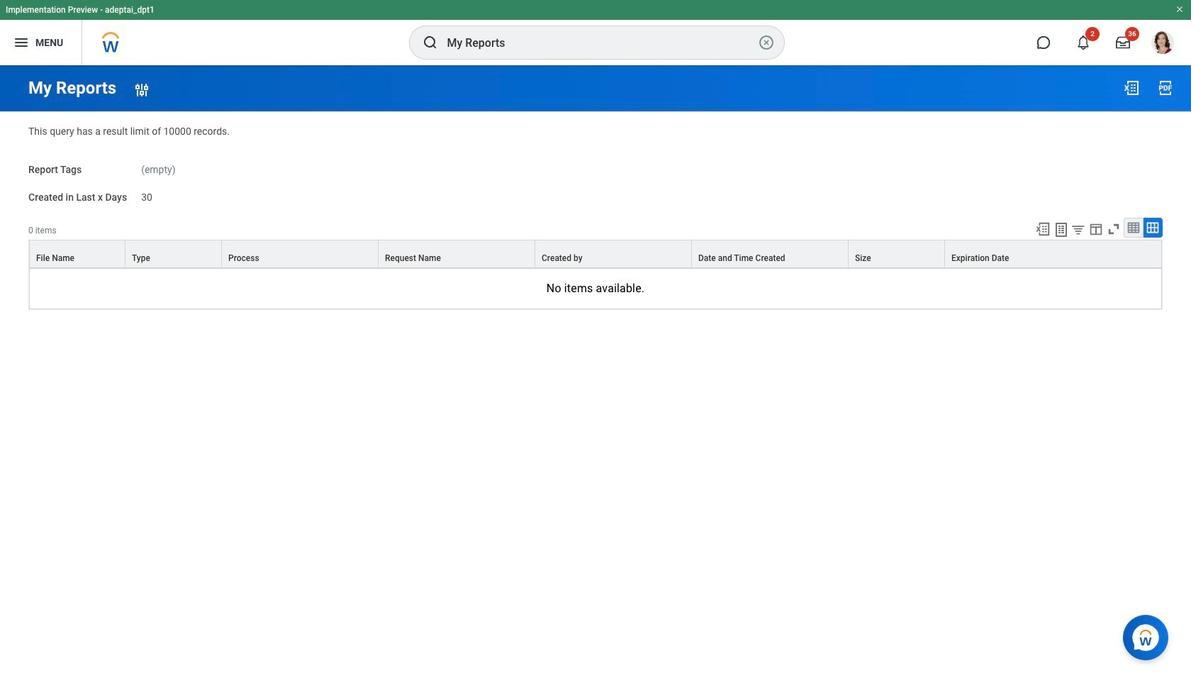 Task type: describe. For each thing, give the bounding box(es) containing it.
Search Workday  search field
[[447, 27, 755, 58]]

search image
[[422, 34, 439, 51]]

click to view/edit grid preferences image
[[1089, 221, 1104, 237]]

x circle image
[[758, 34, 775, 51]]

notifications large image
[[1077, 35, 1091, 50]]

expand table image
[[1146, 221, 1160, 235]]

table image
[[1127, 221, 1141, 235]]

export to excel image
[[1123, 79, 1141, 96]]

export to excel image
[[1036, 221, 1051, 237]]



Task type: locate. For each thing, give the bounding box(es) containing it.
row
[[29, 240, 1163, 269]]

banner
[[0, 0, 1192, 65]]

fullscreen image
[[1106, 221, 1122, 237]]

view printable version (pdf) image
[[1158, 79, 1175, 96]]

profile logan mcneil image
[[1152, 31, 1175, 57]]

main content
[[0, 65, 1192, 323]]

change selection image
[[133, 81, 151, 98]]

close environment banner image
[[1176, 5, 1184, 13]]

inbox large image
[[1116, 35, 1131, 50]]

select to filter grid data image
[[1071, 222, 1087, 237]]

toolbar
[[1029, 218, 1163, 240]]

export to worksheets image
[[1053, 221, 1070, 238]]

justify image
[[13, 34, 30, 51]]



